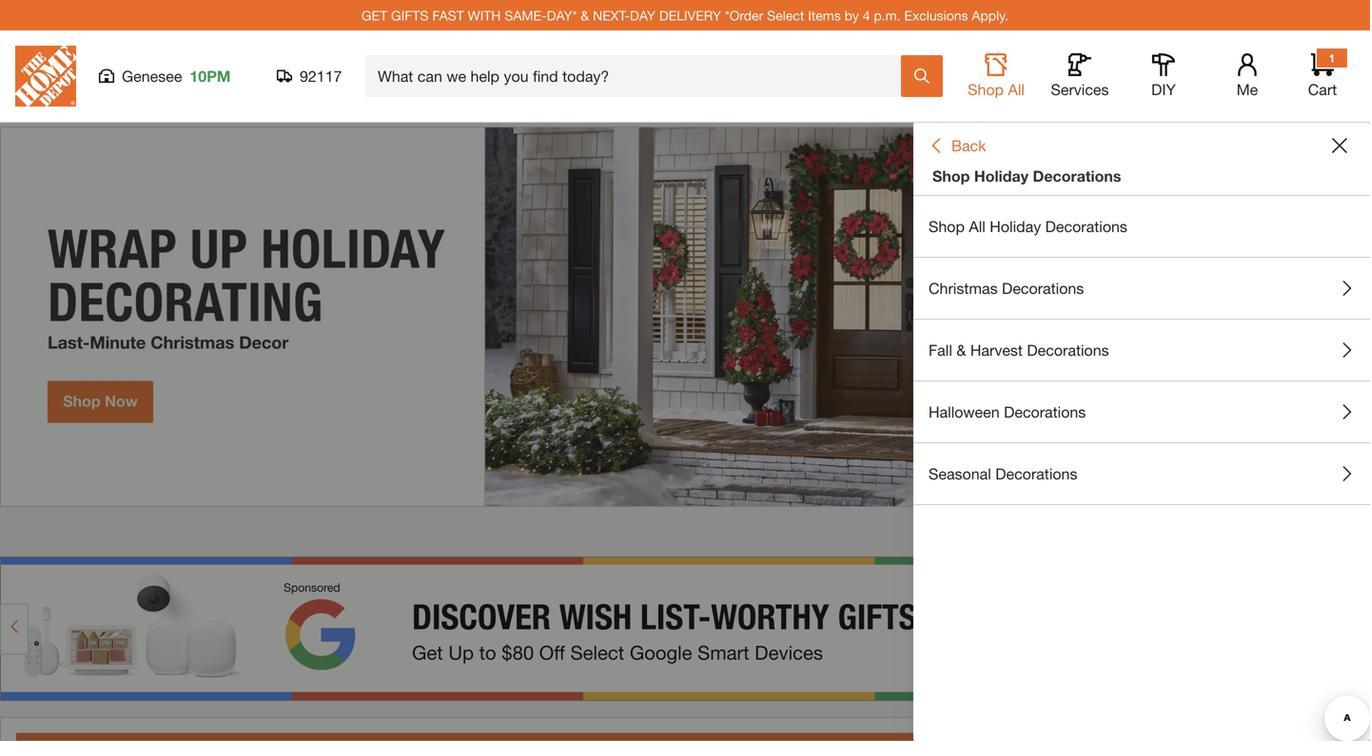 Task type: describe. For each thing, give the bounding box(es) containing it.
cart 1
[[1308, 51, 1337, 98]]

items
[[808, 7, 841, 23]]

harvest
[[970, 341, 1023, 359]]

shop all
[[968, 80, 1025, 98]]

decorations down shop all holiday decorations
[[1002, 279, 1084, 297]]

decorations right harvest
[[1027, 341, 1109, 359]]

me
[[1237, 80, 1258, 98]]

get gifts fast with same-day* & next-day delivery *order select items by 4 p.m. exclusions apply.
[[362, 7, 1009, 23]]

day
[[630, 7, 656, 23]]

fall
[[929, 341, 952, 359]]

next-
[[593, 7, 630, 23]]

halloween decorations
[[929, 403, 1086, 421]]

the home depot logo image
[[15, 46, 76, 107]]

diy button
[[1133, 53, 1194, 99]]

& inside fall & harvest decorations button
[[957, 341, 966, 359]]

apply.
[[972, 7, 1009, 23]]

10pm
[[190, 67, 231, 85]]

0 vertical spatial holiday
[[974, 167, 1029, 185]]

halloween decorations button
[[914, 382, 1370, 442]]

by
[[845, 7, 859, 23]]

shop all holiday decorations
[[929, 217, 1128, 236]]

holiday inside "link"
[[990, 217, 1041, 236]]

halloween
[[929, 403, 1000, 421]]

back
[[952, 137, 986, 155]]

menu containing shop all holiday decorations
[[914, 196, 1370, 505]]

4
[[863, 7, 870, 23]]

with
[[468, 7, 501, 23]]

feedback link image
[[1345, 322, 1370, 424]]

decorations up shop all holiday decorations
[[1033, 167, 1121, 185]]

delivery
[[659, 7, 721, 23]]

me button
[[1217, 53, 1278, 99]]

seasonal decorations button
[[914, 443, 1370, 504]]

christmas decorations
[[929, 279, 1084, 297]]



Task type: vqa. For each thing, say whether or not it's contained in the screenshot.
bottommost &
yes



Task type: locate. For each thing, give the bounding box(es) containing it.
day*
[[547, 7, 577, 23]]

shop up christmas
[[929, 217, 965, 236]]

christmas
[[929, 279, 998, 297]]

decorations down shop holiday decorations
[[1045, 217, 1128, 236]]

cart
[[1308, 80, 1337, 98]]

all for shop all
[[1008, 80, 1025, 98]]

christmas decorations button
[[914, 258, 1370, 319]]

seasonal decorations
[[929, 465, 1078, 483]]

1 horizontal spatial &
[[957, 341, 966, 359]]

shop inside "link"
[[929, 217, 965, 236]]

services
[[1051, 80, 1109, 98]]

shop down back button on the right of page
[[933, 167, 970, 185]]

1 vertical spatial holiday
[[990, 217, 1041, 236]]

p.m.
[[874, 7, 901, 23]]

decorations inside "link"
[[1045, 217, 1128, 236]]

shop for shop all holiday decorations
[[929, 217, 965, 236]]

select
[[767, 7, 804, 23]]

1
[[1329, 51, 1335, 65]]

exclusions
[[904, 7, 968, 23]]

all left services
[[1008, 80, 1025, 98]]

fall & harvest decorations button
[[914, 320, 1370, 381]]

0 vertical spatial shop
[[968, 80, 1004, 98]]

genesee 10pm
[[122, 67, 231, 85]]

& right "fall" on the right of page
[[957, 341, 966, 359]]

fall & harvest decorations
[[929, 341, 1109, 359]]

services button
[[1050, 53, 1110, 99]]

holiday down the "back"
[[974, 167, 1029, 185]]

holiday
[[974, 167, 1029, 185], [990, 217, 1041, 236]]

shop for shop holiday decorations
[[933, 167, 970, 185]]

all up christmas
[[969, 217, 986, 236]]

0 vertical spatial &
[[581, 7, 589, 23]]

1 vertical spatial all
[[969, 217, 986, 236]]

seasonal
[[929, 465, 991, 483]]

&
[[581, 7, 589, 23], [957, 341, 966, 359]]

diy
[[1152, 80, 1176, 98]]

shop
[[968, 80, 1004, 98], [933, 167, 970, 185], [929, 217, 965, 236]]

1 vertical spatial shop
[[933, 167, 970, 185]]

0 vertical spatial all
[[1008, 80, 1025, 98]]

1 horizontal spatial all
[[1008, 80, 1025, 98]]

*order
[[725, 7, 763, 23]]

decorations down fall & harvest decorations
[[1004, 403, 1086, 421]]

drawer close image
[[1332, 138, 1347, 153]]

genesee
[[122, 67, 182, 85]]

92117
[[300, 67, 342, 85]]

shop inside button
[[968, 80, 1004, 98]]

What can we help you find today? search field
[[378, 56, 900, 96]]

menu
[[914, 196, 1370, 505]]

92117 button
[[277, 67, 343, 86]]

same-
[[505, 7, 547, 23]]

shop for shop all
[[968, 80, 1004, 98]]

back button
[[929, 136, 986, 155]]

decorations down halloween decorations
[[996, 465, 1078, 483]]

& right day* on the left of page
[[581, 7, 589, 23]]

all
[[1008, 80, 1025, 98], [969, 217, 986, 236]]

2 vertical spatial shop
[[929, 217, 965, 236]]

1 vertical spatial &
[[957, 341, 966, 359]]

fast
[[432, 7, 464, 23]]

shop holiday decorations
[[933, 167, 1121, 185]]

shop all holiday decorations link
[[914, 196, 1370, 257]]

get
[[362, 7, 387, 23]]

0 horizontal spatial &
[[581, 7, 589, 23]]

decorations
[[1033, 167, 1121, 185], [1045, 217, 1128, 236], [1002, 279, 1084, 297], [1027, 341, 1109, 359], [1004, 403, 1086, 421], [996, 465, 1078, 483]]

shop all button
[[966, 53, 1027, 99]]

all for shop all holiday decorations
[[969, 217, 986, 236]]

holiday down shop holiday decorations
[[990, 217, 1041, 236]]

shop up the "back"
[[968, 80, 1004, 98]]

gifts
[[391, 7, 429, 23]]

all inside button
[[1008, 80, 1025, 98]]

all inside "link"
[[969, 217, 986, 236]]

img for wrap up holiday decorating last-minute outdoor decor image
[[0, 127, 1370, 507]]

0 horizontal spatial all
[[969, 217, 986, 236]]



